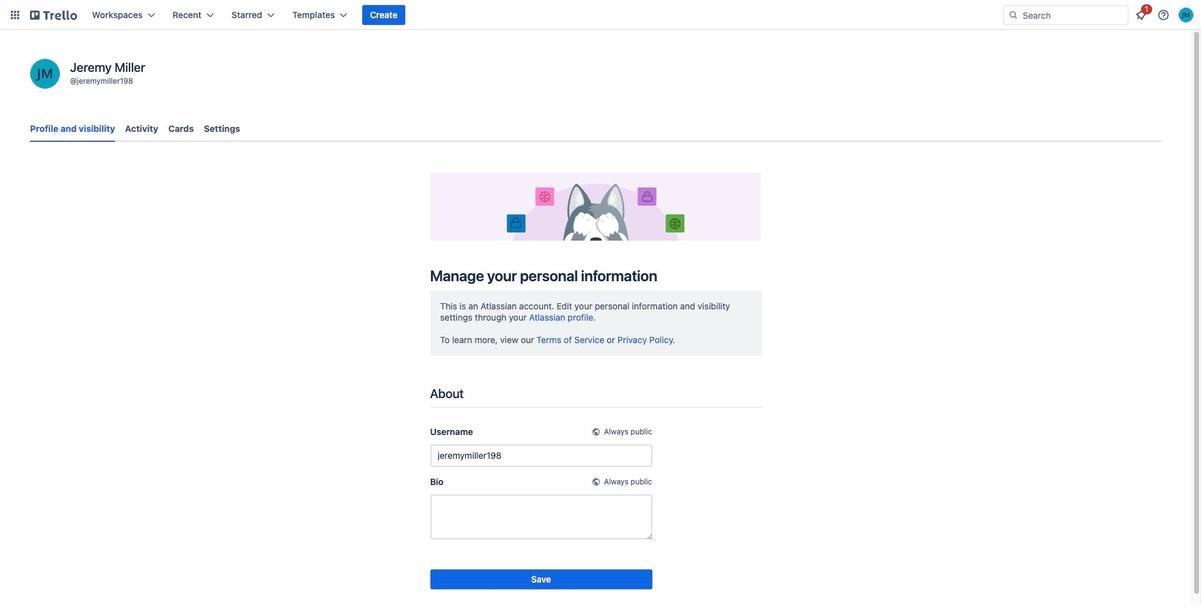 Task type: describe. For each thing, give the bounding box(es) containing it.
search image
[[1009, 10, 1019, 20]]

back to home image
[[30, 5, 77, 25]]

jeremy miller (jeremymiller198) image
[[30, 59, 60, 89]]

Search field
[[1004, 5, 1129, 25]]

jeremy miller (jeremymiller198) image
[[1179, 8, 1194, 23]]

primary element
[[0, 0, 1202, 30]]



Task type: vqa. For each thing, say whether or not it's contained in the screenshot.
Primary Element
yes



Task type: locate. For each thing, give the bounding box(es) containing it.
None text field
[[430, 445, 652, 467], [430, 495, 652, 540], [430, 445, 652, 467], [430, 495, 652, 540]]

1 notification image
[[1134, 8, 1149, 23]]

open information menu image
[[1158, 9, 1170, 21]]



